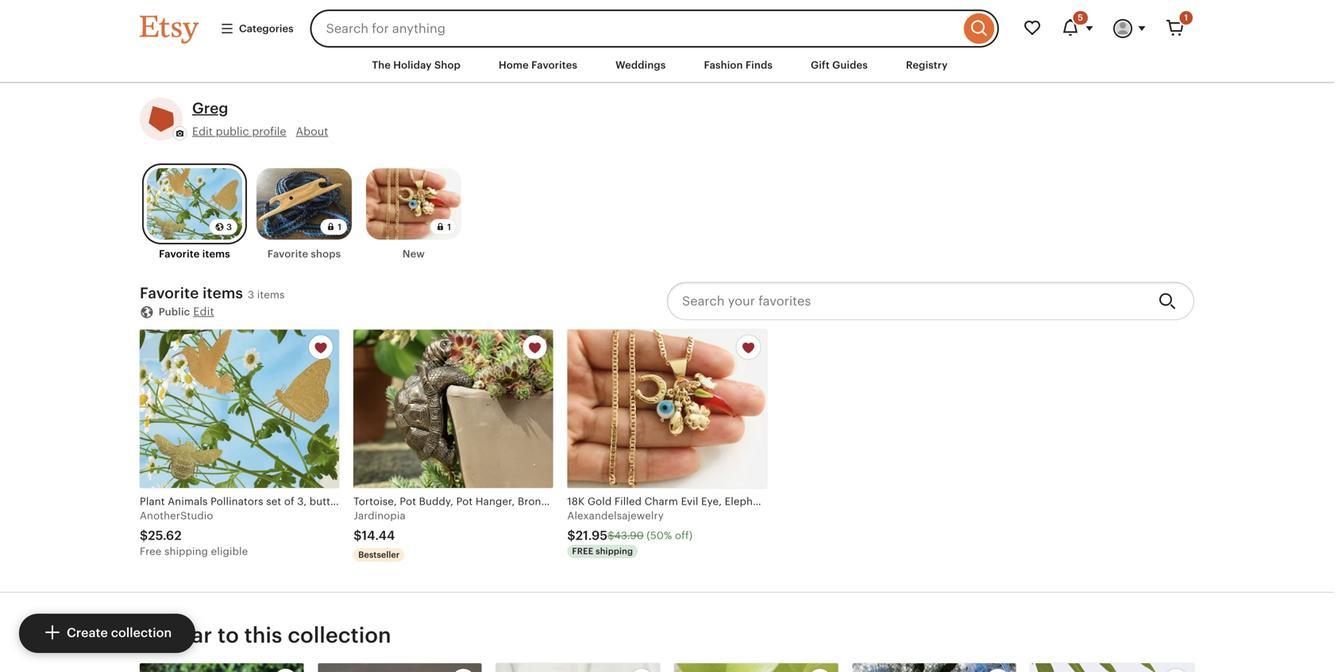 Task type: locate. For each thing, give the bounding box(es) containing it.
edit public profile link
[[192, 124, 286, 139]]

collection up pilea star planting suncatcher in hand-hammered brass and glass crystal • boho decoration • celestial accessory for plant image
[[288, 623, 391, 648]]

18k gold filled charm evil eye, elephant, clover necklace for good luck/18k gold filled cadena de buena suerte - p107 image
[[567, 330, 767, 488]]

0 horizontal spatial collection
[[111, 626, 172, 641]]

1 link
[[1156, 10, 1195, 48]]

favorite left shops at the top of page
[[267, 248, 308, 260]]

$ up "free"
[[567, 529, 576, 543]]

edit for edit public profile
[[192, 125, 213, 138]]

plant friends bundles | terrarium figurines | cute glow in the dark plant accessory | plant and terrarium decoration image
[[140, 664, 304, 673]]

shops
[[311, 248, 341, 260]]

jardinopia
[[354, 510, 406, 522]]

items for favorite items 3 items
[[203, 285, 243, 302]]

fashion finds link
[[692, 51, 785, 80]]

flawed discounted handcrafted talavera fish bowl planter hand painted flowers clay pot colorful mexican clay pottery image
[[852, 664, 1016, 673]]

25.62
[[148, 529, 182, 543]]

edit public profile
[[192, 125, 286, 138]]

off)
[[675, 530, 693, 542]]

2 horizontal spatial 1
[[1185, 13, 1188, 23]]

eligible
[[211, 546, 248, 558]]

$ inside jardinopia $ 14.44 bestseller
[[354, 529, 362, 543]]

finds
[[746, 59, 773, 71]]

favorite shops
[[267, 248, 341, 260]]

fashion
[[704, 59, 743, 71]]

registry link
[[894, 51, 960, 80]]

bestseller
[[358, 551, 400, 561]]

14.44
[[362, 529, 395, 543]]

1 vertical spatial edit
[[193, 305, 214, 318]]

favorite up favorite items 3 items
[[159, 248, 200, 260]]

items
[[202, 248, 230, 260], [203, 285, 243, 302], [257, 289, 285, 301]]

the
[[372, 59, 391, 71]]

categories banner
[[111, 0, 1223, 48]]

shipping inside 'alexandelsajewelry $ 21.95 $ 43.90 (50% off) free shipping'
[[596, 547, 633, 557]]

the holiday shop
[[372, 59, 461, 71]]

3
[[226, 222, 232, 232], [248, 289, 254, 301]]

1 for favorite shops
[[338, 222, 342, 232]]

create collection button
[[19, 615, 196, 654]]

0 horizontal spatial shipping
[[164, 546, 208, 558]]

alexandelsajewelry
[[567, 510, 664, 522]]

1 horizontal spatial 3
[[248, 289, 254, 301]]

None search field
[[310, 10, 999, 48]]

edit down greg button
[[192, 125, 213, 138]]

shipping down 43.90
[[596, 547, 633, 557]]

plant animals pollinators set of 3, butterfly, bumblebee and hummingbird cute plant decor image
[[140, 330, 339, 488]]

items down favorite shops
[[257, 289, 285, 301]]

favorite for favorite items 3 items
[[140, 285, 199, 302]]

$ up the bestseller at the bottom
[[354, 529, 362, 543]]

1
[[1185, 13, 1188, 23], [338, 222, 342, 232], [447, 222, 451, 232]]

menu bar containing the holiday shop
[[111, 48, 1223, 84]]

anotherstudio
[[140, 510, 213, 522]]

1 horizontal spatial shipping
[[596, 547, 633, 557]]

$ inside anotherstudio $ 25.62 free shipping eligible
[[140, 529, 148, 543]]

similar to this collection
[[140, 623, 391, 648]]

0 vertical spatial 3
[[226, 222, 232, 232]]

create collection
[[67, 626, 172, 641]]

public
[[159, 306, 190, 318]]

gift guides
[[811, 59, 868, 71]]

edit
[[192, 125, 213, 138], [193, 305, 214, 318]]

greg button
[[192, 98, 228, 119]]

1 vertical spatial 3
[[248, 289, 254, 301]]

favorite
[[159, 248, 200, 260], [267, 248, 308, 260], [140, 285, 199, 302]]

1 horizontal spatial 1
[[447, 222, 451, 232]]

items up favorite items 3 items
[[202, 248, 230, 260]]

0 horizontal spatial 1
[[338, 222, 342, 232]]

free
[[140, 546, 162, 558]]

edit down favorite items 3 items
[[193, 305, 214, 318]]

profile
[[252, 125, 286, 138]]

about button
[[296, 124, 328, 139]]

bee watering cup | individual image
[[496, 664, 660, 673]]

Search your favorites text field
[[667, 282, 1146, 320]]

shipping down 25.62
[[164, 546, 208, 558]]

43.90
[[614, 530, 644, 542]]

$
[[140, 529, 148, 543], [354, 529, 362, 543], [567, 529, 576, 543], [608, 530, 614, 542]]

edit for edit
[[193, 305, 214, 318]]

favorite items 3 items
[[140, 285, 285, 302]]

0 vertical spatial edit
[[192, 125, 213, 138]]

items up edit button
[[203, 285, 243, 302]]

$ up "free" on the bottom left of the page
[[140, 529, 148, 543]]

shipping
[[164, 546, 208, 558], [596, 547, 633, 557]]

$ for 25.62
[[140, 529, 148, 543]]

5
[[1078, 13, 1083, 23]]

gift
[[811, 59, 830, 71]]

collection
[[288, 623, 391, 648], [111, 626, 172, 641]]

collection right create
[[111, 626, 172, 641]]

favorite up public in the left of the page
[[140, 285, 199, 302]]

tortoise, pot buddy, pot hanger, bronze, coloured tortoise, gift boxed, tortoise ornament, garden and home, plant pot hanging, plant pot image
[[354, 330, 553, 488]]

menu bar
[[111, 48, 1223, 84]]



Task type: vqa. For each thing, say whether or not it's contained in the screenshot.
"new"
yes



Task type: describe. For each thing, give the bounding box(es) containing it.
favorites
[[531, 59, 578, 71]]

greg
[[192, 100, 228, 117]]

favorite items
[[159, 248, 230, 260]]

home favorites link
[[487, 51, 589, 80]]

gift guides link
[[799, 51, 880, 80]]

home
[[499, 59, 529, 71]]

guides
[[832, 59, 868, 71]]

this
[[244, 623, 282, 648]]

$ down "alexandelsajewelry"
[[608, 530, 614, 542]]

items inside favorite items 3 items
[[257, 289, 285, 301]]

bumble bee plant pot accessory, friend, pal, house plants, garden, urban jungle, cute, kawaii, handmade, spring, honey, clay, bug, animal image
[[674, 664, 838, 673]]

about
[[296, 125, 328, 138]]

home favorites
[[499, 59, 578, 71]]

0 horizontal spatial 3
[[226, 222, 232, 232]]

Search for anything text field
[[310, 10, 960, 48]]

$ for 14.44
[[354, 529, 362, 543]]

create
[[67, 626, 108, 641]]

the holiday shop link
[[360, 51, 473, 80]]

$ for 21.95
[[567, 529, 576, 543]]

registry
[[906, 59, 948, 71]]

3 inside favorite items 3 items
[[248, 289, 254, 301]]

jardinopia $ 14.44 bestseller
[[354, 510, 406, 561]]

similar
[[140, 623, 212, 648]]

none search field inside categories banner
[[310, 10, 999, 48]]

21.95
[[576, 529, 608, 543]]

limited edition - copper plant animal decorations for your plants! 4 designs to choose image
[[1031, 664, 1195, 673]]

collection inside button
[[111, 626, 172, 641]]

public
[[216, 125, 249, 138]]

new
[[403, 248, 425, 260]]

items for favorite items
[[202, 248, 230, 260]]

to
[[218, 623, 239, 648]]

categories button
[[208, 14, 305, 43]]

(50%
[[647, 530, 672, 542]]

1 horizontal spatial collection
[[288, 623, 391, 648]]

categories
[[239, 23, 294, 34]]

favorite for favorite items
[[159, 248, 200, 260]]

edit button
[[193, 304, 214, 320]]

shop
[[434, 59, 461, 71]]

holiday
[[393, 59, 432, 71]]

pilea star planting suncatcher in hand-hammered brass and glass crystal • boho decoration • celestial accessory for plant image
[[318, 664, 482, 673]]

weddings
[[616, 59, 666, 71]]

anotherstudio $ 25.62 free shipping eligible
[[140, 510, 248, 558]]

weddings link
[[604, 51, 678, 80]]

5 button
[[1052, 10, 1104, 48]]

favorite for favorite shops
[[267, 248, 308, 260]]

1 for new
[[447, 222, 451, 232]]

1 inside categories banner
[[1185, 13, 1188, 23]]

free
[[572, 547, 594, 557]]

shipping inside anotherstudio $ 25.62 free shipping eligible
[[164, 546, 208, 558]]

alexandelsajewelry $ 21.95 $ 43.90 (50% off) free shipping
[[567, 510, 693, 557]]

fashion finds
[[704, 59, 773, 71]]



